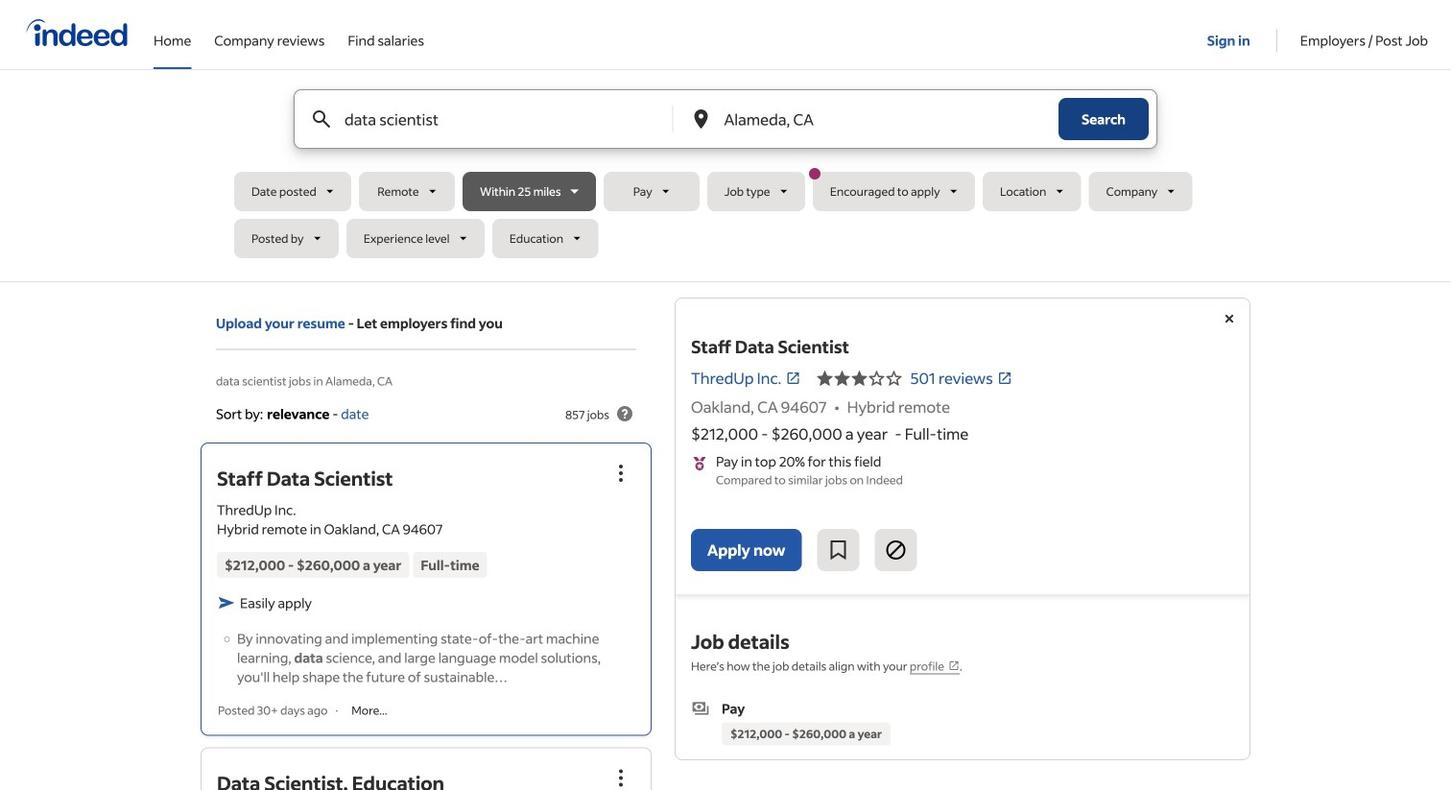 Task type: vqa. For each thing, say whether or not it's contained in the screenshot.
the bottom for
no



Task type: describe. For each thing, give the bounding box(es) containing it.
thredup inc. (opens in a new tab) image
[[786, 371, 801, 386]]

3 out of 5 stars image
[[816, 367, 903, 390]]

not interested image
[[885, 539, 908, 562]]

close job details image
[[1218, 307, 1241, 330]]

job actions for staff data scientist is collapsed image
[[610, 462, 633, 485]]



Task type: locate. For each thing, give the bounding box(es) containing it.
help icon image
[[614, 402, 637, 425]]

3 out of 5 stars. link to 501 reviews company ratings (opens in a new tab) image
[[997, 371, 1013, 386]]

Edit location text field
[[721, 90, 1021, 148]]

None search field
[[234, 89, 1217, 266]]

save this job image
[[827, 539, 850, 562]]

search: Job title, keywords, or company text field
[[341, 90, 641, 148]]

job preferences (opens in a new window) image
[[949, 660, 960, 672]]

job actions for data scientist, education is collapsed image
[[610, 767, 633, 790]]



